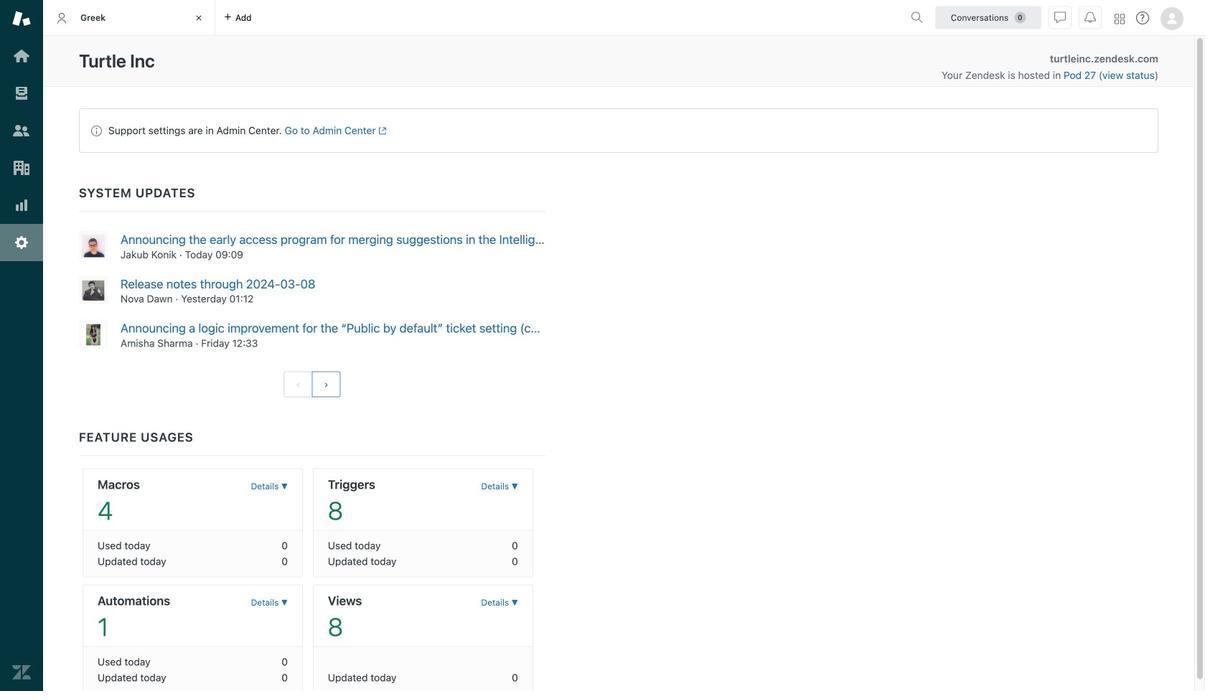 Task type: describe. For each thing, give the bounding box(es) containing it.
get help image
[[1136, 11, 1149, 24]]

zendesk products image
[[1115, 14, 1125, 24]]

admin image
[[12, 233, 31, 252]]

main element
[[0, 0, 43, 691]]

button displays agent's chat status as invisible. image
[[1055, 12, 1066, 23]]

close image
[[192, 11, 206, 25]]

zendesk support image
[[12, 9, 31, 28]]

notifications image
[[1085, 12, 1096, 23]]

tabs tab list
[[43, 0, 905, 36]]

(opens in a new tab) image
[[376, 127, 387, 135]]

get started image
[[12, 47, 31, 65]]

zendesk image
[[12, 663, 31, 682]]



Task type: vqa. For each thing, say whether or not it's contained in the screenshot.
BUY
no



Task type: locate. For each thing, give the bounding box(es) containing it.
tab
[[43, 0, 215, 36]]

views image
[[12, 84, 31, 103]]

status
[[79, 108, 1159, 153]]

reporting image
[[12, 196, 31, 215]]

organizations image
[[12, 159, 31, 177]]

customers image
[[12, 121, 31, 140]]



